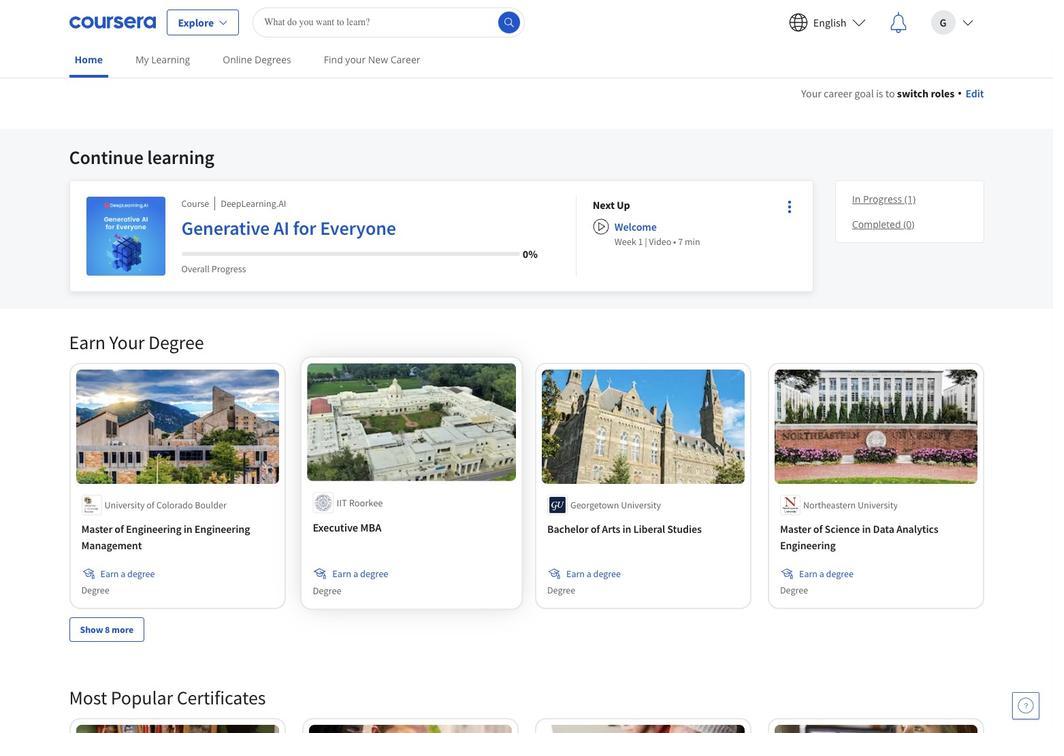 Task type: describe. For each thing, give the bounding box(es) containing it.
generative ai for everyone link
[[181, 216, 538, 246]]

in for engineering
[[184, 522, 193, 536]]

most popular certificates
[[69, 685, 266, 710]]

bachelor of arts in liberal studies
[[547, 522, 702, 536]]

in progress (1)
[[852, 193, 916, 206]]

welcome week 1 | video • 7 min
[[615, 220, 700, 248]]

of for engineering
[[115, 522, 124, 536]]

g
[[940, 15, 947, 29]]

of for arts
[[590, 522, 600, 536]]

of for science
[[813, 522, 823, 536]]

What do you want to learn? text field
[[253, 7, 525, 37]]

georgetown
[[570, 499, 619, 511]]

science
[[825, 522, 860, 536]]

degree for executive mba
[[360, 568, 388, 580]]

english
[[814, 15, 847, 29]]

continue learning
[[69, 145, 215, 170]]

studies
[[667, 522, 702, 536]]

(0)
[[904, 218, 915, 231]]

more option for generative ai for everyone image
[[780, 197, 799, 217]]

your
[[345, 53, 366, 66]]

degrees
[[255, 53, 291, 66]]

roorkee
[[349, 498, 382, 511]]

degree for bachelor of arts in liberal studies
[[547, 584, 575, 596]]

most
[[69, 685, 107, 710]]

earn your degree
[[69, 330, 204, 355]]

certificates
[[177, 685, 266, 710]]

goal
[[855, 86, 874, 100]]

northeastern university
[[803, 499, 898, 511]]

arts
[[602, 522, 620, 536]]

management
[[81, 538, 142, 552]]

my
[[135, 53, 149, 66]]

in progress (1) link
[[847, 187, 973, 212]]

executive mba link
[[314, 520, 507, 537]]

career
[[391, 53, 420, 66]]

degree for master of engineering in engineering management
[[127, 568, 155, 580]]

a for bachelor of arts in liberal studies
[[586, 568, 591, 580]]

boulder
[[195, 499, 227, 511]]

for
[[293, 216, 316, 240]]

find your new career link
[[319, 44, 426, 75]]

generative ai for everyone image
[[86, 197, 165, 276]]

most popular certificates collection element
[[61, 664, 992, 733]]

0 vertical spatial your
[[801, 86, 822, 100]]

welcome
[[615, 220, 657, 234]]

degree for master of science in data analytics engineering
[[780, 584, 808, 596]]

data
[[873, 522, 894, 536]]

is
[[876, 86, 884, 100]]

ai
[[274, 216, 289, 240]]

7
[[678, 236, 683, 248]]

my learning link
[[130, 44, 196, 75]]

explore button
[[166, 9, 239, 35]]

new
[[368, 53, 388, 66]]

a for executive mba
[[353, 568, 358, 580]]

•
[[674, 236, 676, 248]]

my learning
[[135, 53, 190, 66]]

generative
[[181, 216, 270, 240]]

generative ai for everyone
[[181, 216, 396, 240]]

degree for master of engineering in engineering management
[[81, 584, 109, 596]]

earn a degree for master of science in data analytics engineering
[[799, 568, 853, 580]]

analytics
[[896, 522, 938, 536]]

popular
[[111, 685, 173, 710]]

in
[[852, 193, 861, 206]]

master of science in data analytics engineering link
[[780, 521, 972, 553]]

northeastern
[[803, 499, 856, 511]]

show 8 more
[[80, 623, 134, 636]]

online degrees link
[[217, 44, 297, 75]]

a for master of science in data analytics engineering
[[819, 568, 824, 580]]

edit button
[[959, 85, 984, 101]]

degree for bachelor of arts in liberal studies
[[593, 568, 621, 580]]

bachelor
[[547, 522, 588, 536]]

career
[[824, 86, 853, 100]]

1
[[638, 236, 643, 248]]

|
[[645, 236, 647, 248]]

a for master of engineering in engineering management
[[121, 568, 126, 580]]

show
[[80, 623, 103, 636]]

earn a degree for bachelor of arts in liberal studies
[[566, 568, 621, 580]]

min
[[685, 236, 700, 248]]

switch
[[897, 86, 929, 100]]

master for master of engineering in engineering management
[[81, 522, 113, 536]]

roles
[[931, 86, 955, 100]]

1 university from the left
[[105, 499, 145, 511]]

coursera image
[[69, 11, 156, 33]]

online
[[223, 53, 252, 66]]

engineering inside master of science in data analytics engineering
[[780, 538, 836, 552]]

0 horizontal spatial engineering
[[126, 522, 182, 536]]

in for liberal
[[622, 522, 631, 536]]

earn for master of science in data analytics engineering
[[799, 568, 817, 580]]

iit
[[337, 498, 347, 511]]

progress for in
[[863, 193, 902, 206]]

to
[[886, 86, 895, 100]]

find
[[324, 53, 343, 66]]

learning
[[147, 145, 215, 170]]

learning
[[151, 53, 190, 66]]

next up
[[593, 198, 630, 212]]



Task type: vqa. For each thing, say whether or not it's contained in the screenshot.
London within Educator group
no



Task type: locate. For each thing, give the bounding box(es) containing it.
degree down the management
[[127, 568, 155, 580]]

university up data
[[858, 499, 898, 511]]

master of engineering in engineering management link
[[81, 521, 273, 553]]

master of engineering in engineering management
[[81, 522, 250, 552]]

degree
[[360, 568, 388, 580], [127, 568, 155, 580], [593, 568, 621, 580], [826, 568, 853, 580]]

0 horizontal spatial master
[[81, 522, 113, 536]]

online degrees
[[223, 53, 291, 66]]

1 horizontal spatial master
[[780, 522, 811, 536]]

master down northeastern
[[780, 522, 811, 536]]

overall progress
[[181, 263, 246, 275]]

in right arts
[[622, 522, 631, 536]]

deeplearning.ai
[[221, 197, 286, 210]]

week
[[615, 236, 636, 248]]

engineering down boulder
[[195, 522, 250, 536]]

explore
[[178, 15, 214, 29]]

earn a degree down arts
[[566, 568, 621, 580]]

earn for master of engineering in engineering management
[[100, 568, 119, 580]]

progress up completed (0)
[[863, 193, 902, 206]]

english button
[[778, 0, 877, 44]]

earn for executive mba
[[333, 568, 352, 580]]

2 in from the left
[[622, 522, 631, 536]]

2 horizontal spatial university
[[858, 499, 898, 511]]

main content
[[0, 69, 1053, 733]]

completed (0) link
[[847, 212, 973, 237]]

master inside "master of engineering in engineering management"
[[81, 522, 113, 536]]

1 vertical spatial your
[[109, 330, 145, 355]]

of up the management
[[115, 522, 124, 536]]

1 earn a degree from the left
[[333, 568, 388, 580]]

2 horizontal spatial in
[[862, 522, 871, 536]]

0 horizontal spatial progress
[[212, 263, 246, 275]]

1 horizontal spatial in
[[622, 522, 631, 536]]

a down master of science in data analytics engineering
[[819, 568, 824, 580]]

0 horizontal spatial your
[[109, 330, 145, 355]]

georgetown university
[[570, 499, 661, 511]]

bachelor of arts in liberal studies link
[[547, 521, 739, 537]]

university
[[105, 499, 145, 511], [621, 499, 661, 511], [858, 499, 898, 511]]

degree for executive mba
[[314, 584, 342, 596]]

completed
[[852, 218, 901, 231]]

of for colorado
[[147, 499, 155, 511]]

2 earn a degree from the left
[[100, 568, 155, 580]]

3 university from the left
[[858, 499, 898, 511]]

earn
[[69, 330, 106, 355], [333, 568, 352, 580], [100, 568, 119, 580], [566, 568, 585, 580], [799, 568, 817, 580]]

a down bachelor
[[586, 568, 591, 580]]

(1)
[[905, 193, 916, 206]]

earn a degree down "mba"
[[333, 568, 388, 580]]

degree down "mba"
[[360, 568, 388, 580]]

None search field
[[253, 7, 525, 37]]

master inside master of science in data analytics engineering
[[780, 522, 811, 536]]

0 horizontal spatial university
[[105, 499, 145, 511]]

0%
[[523, 247, 538, 261]]

colorado
[[156, 499, 193, 511]]

4 a from the left
[[819, 568, 824, 580]]

2 horizontal spatial engineering
[[780, 538, 836, 552]]

4 earn a degree from the left
[[799, 568, 853, 580]]

in left data
[[862, 522, 871, 536]]

executive mba
[[314, 522, 381, 535]]

1 in from the left
[[184, 522, 193, 536]]

university for master
[[858, 499, 898, 511]]

master of science in data analytics engineering
[[780, 522, 938, 552]]

8
[[105, 623, 110, 636]]

1 horizontal spatial progress
[[863, 193, 902, 206]]

home
[[75, 53, 103, 66]]

completed (0)
[[852, 218, 915, 231]]

earn your degree collection element
[[61, 308, 992, 664]]

3 a from the left
[[586, 568, 591, 580]]

2 university from the left
[[621, 499, 661, 511]]

in
[[184, 522, 193, 536], [622, 522, 631, 536], [862, 522, 871, 536]]

1 vertical spatial progress
[[212, 263, 246, 275]]

iit roorkee
[[337, 498, 382, 511]]

of
[[147, 499, 155, 511], [115, 522, 124, 536], [590, 522, 600, 536], [813, 522, 823, 536]]

home link
[[69, 44, 108, 78]]

mba
[[360, 522, 381, 535]]

3 in from the left
[[862, 522, 871, 536]]

engineering down university of colorado boulder
[[126, 522, 182, 536]]

edit
[[966, 86, 984, 100]]

2 a from the left
[[121, 568, 126, 580]]

1 master from the left
[[81, 522, 113, 536]]

main content containing continue learning
[[0, 69, 1053, 733]]

earn a degree down the management
[[100, 568, 155, 580]]

earn a degree
[[333, 568, 388, 580], [100, 568, 155, 580], [566, 568, 621, 580], [799, 568, 853, 580]]

help center image
[[1018, 698, 1034, 714]]

of left "science"
[[813, 522, 823, 536]]

degree down arts
[[593, 568, 621, 580]]

1 degree from the left
[[360, 568, 388, 580]]

earn a degree for master of engineering in engineering management
[[100, 568, 155, 580]]

degree for master of science in data analytics engineering
[[826, 568, 853, 580]]

earn for bachelor of arts in liberal studies
[[566, 568, 585, 580]]

in for data
[[862, 522, 871, 536]]

everyone
[[320, 216, 396, 240]]

1 horizontal spatial university
[[621, 499, 661, 511]]

master up the management
[[81, 522, 113, 536]]

of inside "master of engineering in engineering management"
[[115, 522, 124, 536]]

next
[[593, 198, 615, 212]]

0 horizontal spatial in
[[184, 522, 193, 536]]

liberal
[[633, 522, 665, 536]]

g button
[[920, 0, 984, 44]]

video
[[649, 236, 672, 248]]

3 degree from the left
[[593, 568, 621, 580]]

continue
[[69, 145, 144, 170]]

of inside bachelor of arts in liberal studies link
[[590, 522, 600, 536]]

in inside master of science in data analytics engineering
[[862, 522, 871, 536]]

university up the management
[[105, 499, 145, 511]]

3 earn a degree from the left
[[566, 568, 621, 580]]

master for master of science in data analytics engineering
[[780, 522, 811, 536]]

earn a degree down "science"
[[799, 568, 853, 580]]

in inside "master of engineering in engineering management"
[[184, 522, 193, 536]]

more
[[112, 623, 134, 636]]

degree down master of science in data analytics engineering
[[826, 568, 853, 580]]

2 degree from the left
[[127, 568, 155, 580]]

degree
[[148, 330, 204, 355], [81, 584, 109, 596], [547, 584, 575, 596], [780, 584, 808, 596], [314, 584, 342, 596]]

progress for overall
[[212, 263, 246, 275]]

course
[[181, 197, 209, 210]]

1 horizontal spatial engineering
[[195, 522, 250, 536]]

university up bachelor of arts in liberal studies link
[[621, 499, 661, 511]]

1 horizontal spatial your
[[801, 86, 822, 100]]

your career goal is to switch roles
[[801, 86, 955, 100]]

executive
[[314, 522, 358, 535]]

a down executive mba
[[353, 568, 358, 580]]

progress right overall
[[212, 263, 246, 275]]

a down the management
[[121, 568, 126, 580]]

0 vertical spatial progress
[[863, 193, 902, 206]]

1 a from the left
[[353, 568, 358, 580]]

master
[[81, 522, 113, 536], [780, 522, 811, 536]]

university of colorado boulder
[[105, 499, 227, 511]]

in down colorado
[[184, 522, 193, 536]]

show 8 more button
[[69, 617, 144, 642]]

university for bachelor
[[621, 499, 661, 511]]

of left arts
[[590, 522, 600, 536]]

2 master from the left
[[780, 522, 811, 536]]

overall
[[181, 263, 210, 275]]

of inside master of science in data analytics engineering
[[813, 522, 823, 536]]

find your new career
[[324, 53, 420, 66]]

4 degree from the left
[[826, 568, 853, 580]]

engineering down "science"
[[780, 538, 836, 552]]

earn a degree for executive mba
[[333, 568, 388, 580]]

up
[[617, 198, 630, 212]]

of left colorado
[[147, 499, 155, 511]]



